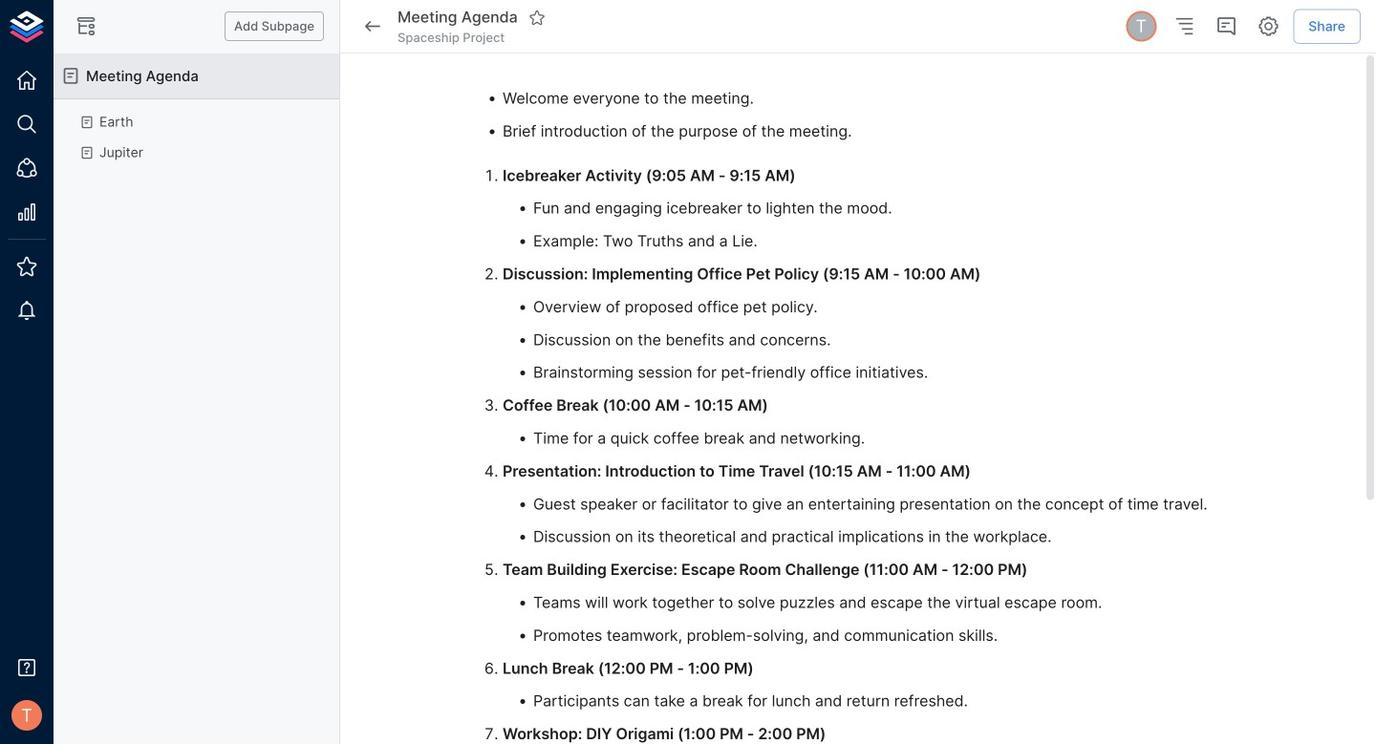 Task type: locate. For each thing, give the bounding box(es) containing it.
favorite image
[[528, 9, 545, 26]]

go back image
[[361, 15, 384, 38]]

table of contents image
[[1173, 15, 1196, 38]]



Task type: vqa. For each thing, say whether or not it's contained in the screenshot.
1st Help image from the top of the page
no



Task type: describe. For each thing, give the bounding box(es) containing it.
hide wiki image
[[75, 15, 97, 38]]

comments image
[[1215, 15, 1238, 38]]

settings image
[[1257, 15, 1280, 38]]



